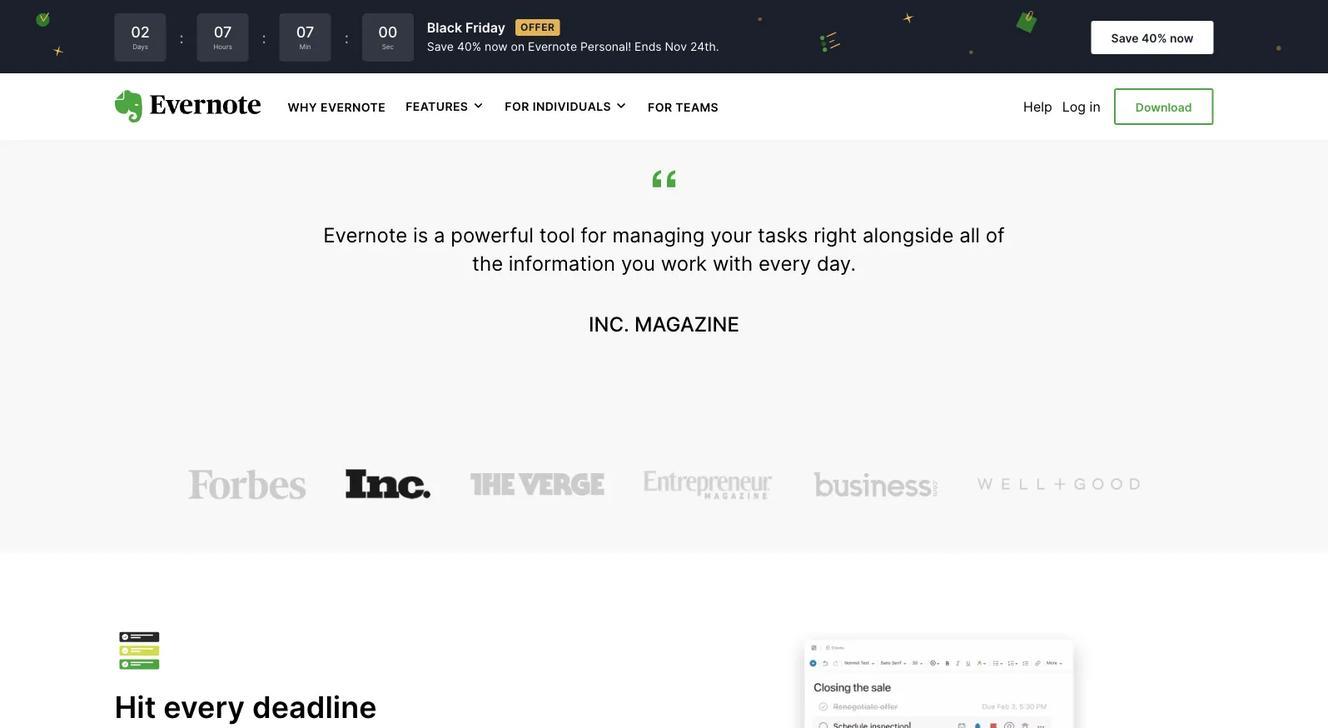 Task type: describe. For each thing, give the bounding box(es) containing it.
save for save 40% now
[[1112, 31, 1139, 45]]

1 vertical spatial every
[[164, 689, 245, 725]]

save 40% now link
[[1092, 21, 1214, 54]]

02
[[131, 23, 150, 41]]

well + good logo image
[[978, 469, 1141, 499]]

download link
[[1115, 88, 1214, 125]]

days
[[133, 42, 148, 51]]

log
[[1063, 98, 1087, 115]]

evernote is a powerful tool for managing your tasks right alongside all of the information you work with every day.
[[323, 223, 1005, 275]]

magazine
[[635, 312, 740, 337]]

why evernote link
[[288, 98, 386, 115]]

a
[[434, 223, 445, 247]]

in
[[1090, 98, 1101, 115]]

40% for save 40% now
[[1142, 31, 1168, 45]]

2 : from the left
[[262, 28, 266, 47]]

now for save 40% now on evernote personal! ends nov 24th.
[[485, 40, 508, 54]]

your
[[711, 223, 753, 247]]

black
[[427, 19, 462, 35]]

help link
[[1024, 98, 1053, 115]]

00 sec
[[378, 23, 398, 51]]

you
[[621, 251, 656, 275]]

for teams link
[[648, 98, 719, 115]]

for
[[581, 223, 607, 247]]

24th.
[[691, 40, 720, 54]]

save 40% now
[[1112, 31, 1194, 45]]

forbes logo image
[[188, 469, 306, 499]]

every inside evernote is a powerful tool for managing your tasks right alongside all of the information you work with every day.
[[759, 251, 812, 275]]

min
[[300, 42, 311, 51]]

hours
[[214, 42, 232, 51]]

inc logo image
[[346, 469, 431, 499]]

evernote logo image
[[115, 90, 261, 123]]

why
[[288, 100, 318, 114]]

1 vertical spatial evernote
[[321, 100, 386, 114]]

nov
[[665, 40, 687, 54]]

information
[[509, 251, 616, 275]]

40% for save 40% now on evernote personal! ends nov 24th.
[[457, 40, 482, 54]]

for for for individuals
[[505, 99, 530, 113]]

features button
[[406, 98, 485, 115]]

the
[[472, 251, 503, 275]]

hit every deadline
[[115, 689, 377, 725]]

black friday
[[427, 19, 506, 35]]

07 for 07 hours
[[214, 23, 232, 41]]

for individuals button
[[505, 98, 628, 115]]

1 : from the left
[[180, 28, 184, 47]]

alongside
[[863, 223, 954, 247]]

right
[[814, 223, 858, 247]]

powerful
[[451, 223, 534, 247]]



Task type: vqa. For each thing, say whether or not it's contained in the screenshot.
the right Save
yes



Task type: locate. For each thing, give the bounding box(es) containing it.
07 up hours
[[214, 23, 232, 41]]

all
[[960, 223, 981, 247]]

1 horizontal spatial 07
[[296, 23, 315, 41]]

help
[[1024, 98, 1053, 115]]

3 : from the left
[[345, 28, 349, 47]]

ends
[[635, 40, 662, 54]]

log in
[[1063, 98, 1101, 115]]

tool
[[540, 223, 575, 247]]

2 horizontal spatial :
[[345, 28, 349, 47]]

for inside button
[[505, 99, 530, 113]]

2 vertical spatial evernote
[[323, 223, 408, 247]]

save down black
[[427, 40, 454, 54]]

save up download link
[[1112, 31, 1139, 45]]

1 horizontal spatial for
[[648, 100, 673, 114]]

managing
[[613, 223, 705, 247]]

features
[[406, 99, 469, 113]]

inc.
[[589, 312, 630, 337]]

40% down black friday
[[457, 40, 482, 54]]

0 horizontal spatial for
[[505, 99, 530, 113]]

now left on
[[485, 40, 508, 54]]

work
[[661, 251, 708, 275]]

save 40% now on evernote personal! ends nov 24th.
[[427, 40, 720, 54]]

for for for teams
[[648, 100, 673, 114]]

for left individuals
[[505, 99, 530, 113]]

40%
[[1142, 31, 1168, 45], [457, 40, 482, 54]]

business.com logo image
[[814, 469, 938, 499]]

1 horizontal spatial save
[[1112, 31, 1139, 45]]

for
[[505, 99, 530, 113], [648, 100, 673, 114]]

download
[[1136, 100, 1193, 114]]

every right hit
[[164, 689, 245, 725]]

individuals
[[533, 99, 612, 113]]

07
[[214, 23, 232, 41], [296, 23, 315, 41]]

teams
[[676, 100, 719, 114]]

deadline
[[252, 689, 377, 725]]

personal!
[[581, 40, 632, 54]]

evernote inside evernote is a powerful tool for managing your tasks right alongside all of the information you work with every day.
[[323, 223, 408, 247]]

inc. magazine
[[589, 312, 740, 337]]

tasks icon image
[[115, 624, 165, 675]]

save for save 40% now on evernote personal! ends nov 24th.
[[427, 40, 454, 54]]

hit
[[115, 689, 156, 725]]

tasks
[[758, 223, 809, 247]]

0 horizontal spatial save
[[427, 40, 454, 54]]

0 horizontal spatial 40%
[[457, 40, 482, 54]]

07 up "min"
[[296, 23, 315, 41]]

02 days
[[131, 23, 150, 51]]

offer
[[521, 21, 555, 33]]

evernote ui showcasing the tasks feature image
[[781, 606, 1214, 728]]

sec
[[382, 42, 394, 51]]

0 horizontal spatial 07
[[214, 23, 232, 41]]

1 horizontal spatial 40%
[[1142, 31, 1168, 45]]

for individuals
[[505, 99, 612, 113]]

evernote left the is at the top
[[323, 223, 408, 247]]

40% inside save 40% now link
[[1142, 31, 1168, 45]]

1 horizontal spatial now
[[1171, 31, 1194, 45]]

is
[[413, 223, 429, 247]]

every
[[759, 251, 812, 275], [164, 689, 245, 725]]

why evernote
[[288, 100, 386, 114]]

what is evernote video thumbnail image
[[116, 0, 1213, 61]]

on
[[511, 40, 525, 54]]

evernote down offer
[[528, 40, 577, 54]]

0 vertical spatial evernote
[[528, 40, 577, 54]]

now
[[1171, 31, 1194, 45], [485, 40, 508, 54]]

0 horizontal spatial now
[[485, 40, 508, 54]]

log in link
[[1063, 98, 1101, 115]]

every down tasks
[[759, 251, 812, 275]]

evernote
[[528, 40, 577, 54], [321, 100, 386, 114], [323, 223, 408, 247]]

2 07 from the left
[[296, 23, 315, 41]]

for teams
[[648, 100, 719, 114]]

1 horizontal spatial :
[[262, 28, 266, 47]]

save
[[1112, 31, 1139, 45], [427, 40, 454, 54]]

0 vertical spatial every
[[759, 251, 812, 275]]

evernote right why
[[321, 100, 386, 114]]

day.
[[817, 251, 857, 275]]

now up download link
[[1171, 31, 1194, 45]]

now for save 40% now
[[1171, 31, 1194, 45]]

0 horizontal spatial :
[[180, 28, 184, 47]]

0 horizontal spatial every
[[164, 689, 245, 725]]

of
[[986, 223, 1005, 247]]

: left 00 sec
[[345, 28, 349, 47]]

07 inside 07 hours
[[214, 23, 232, 41]]

with
[[713, 251, 753, 275]]

: left 07 hours
[[180, 28, 184, 47]]

:
[[180, 28, 184, 47], [262, 28, 266, 47], [345, 28, 349, 47]]

07 min
[[296, 23, 315, 51]]

40% up download link
[[1142, 31, 1168, 45]]

00
[[378, 23, 398, 41]]

07 hours
[[214, 23, 232, 51]]

the verge logo image
[[471, 469, 604, 499]]

1 07 from the left
[[214, 23, 232, 41]]

1 horizontal spatial every
[[759, 251, 812, 275]]

07 for 07 min
[[296, 23, 315, 41]]

for left teams
[[648, 100, 673, 114]]

: left 07 min
[[262, 28, 266, 47]]

friday
[[466, 19, 506, 35]]

entrepreneur magazine logo image
[[644, 469, 774, 499]]



